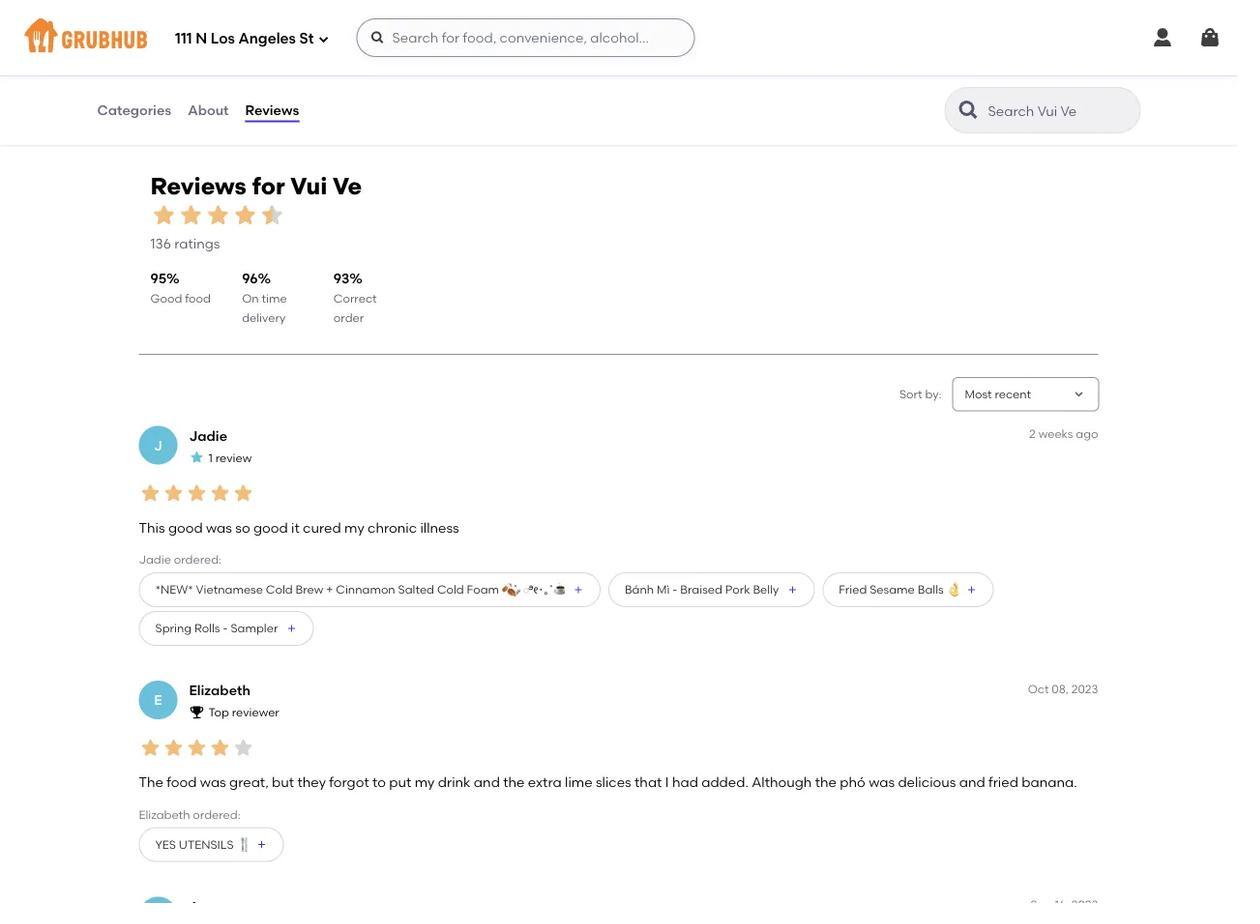 Task type: describe. For each thing, give the bounding box(es) containing it.
most recent
[[965, 387, 1031, 401]]

vietnamese
[[196, 583, 263, 597]]

had
[[672, 774, 698, 791]]

*new* vietnamese cold brew + cinnamon salted cold foam 🍂˚ ༘ ೀ⋆｡˚☕️
[[155, 583, 565, 597]]

they
[[297, 774, 326, 791]]

reviews for reviews
[[245, 102, 299, 118]]

great,
[[229, 774, 269, 791]]

*new* vietnamese cold brew + cinnamon salted cold foam 🍂˚ ༘ ೀ⋆｡˚☕️ button
[[139, 573, 601, 608]]

bánh mì - braised pork belly
[[625, 583, 779, 597]]

ve
[[333, 172, 362, 200]]

- for rolls
[[223, 622, 228, 636]]

was for great,
[[200, 774, 226, 791]]

reviewer
[[232, 706, 279, 720]]

ago
[[1076, 427, 1098, 441]]

👌
[[947, 583, 958, 597]]

15–25
[[470, 7, 501, 21]]

sort by:
[[900, 387, 942, 401]]

so
[[235, 519, 250, 536]]

time
[[262, 291, 287, 305]]

elizabeth ordered:
[[139, 807, 241, 821]]

ೀ⋆｡˚☕️
[[523, 583, 565, 597]]

plus icon image for fried sesame balls 👌
[[966, 584, 977, 596]]

93 correct order
[[334, 270, 377, 325]]

1.01
[[124, 24, 143, 38]]

order
[[334, 311, 364, 325]]

136
[[150, 235, 171, 252]]

fried sesame balls 👌 button
[[822, 573, 994, 608]]

min
[[504, 7, 525, 21]]

93
[[334, 270, 350, 286]]

brew
[[296, 583, 323, 597]]

2
[[1029, 427, 1036, 441]]

rolls
[[194, 622, 220, 636]]

2 and from the left
[[959, 774, 985, 791]]

2 good from the left
[[253, 519, 288, 536]]

fried
[[989, 774, 1018, 791]]

delivery
[[242, 311, 286, 325]]

good
[[150, 291, 182, 305]]

🍴
[[236, 838, 248, 852]]

belly
[[753, 583, 779, 597]]

by:
[[925, 387, 942, 401]]

this good was so good it cured my chronic illness
[[139, 519, 459, 536]]

1 vertical spatial food
[[167, 774, 197, 791]]

2023
[[1072, 682, 1098, 696]]

the
[[139, 774, 163, 791]]

most
[[965, 387, 992, 401]]

jadie ordered:
[[139, 553, 222, 567]]

put
[[389, 774, 411, 791]]

ratings for 568 ratings
[[721, 27, 767, 44]]

foam
[[467, 583, 499, 597]]

sort
[[900, 387, 922, 401]]

main navigation navigation
[[0, 0, 1237, 75]]

2 horizontal spatial svg image
[[1198, 26, 1222, 49]]

n
[[196, 30, 207, 48]]

sampler
[[231, 622, 278, 636]]

weeks
[[1039, 427, 1073, 441]]

1 mi from the left
[[147, 24, 160, 38]]

for
[[252, 172, 285, 200]]

illness
[[420, 519, 459, 536]]

utensils
[[179, 838, 234, 852]]

568
[[694, 27, 718, 44]]

0 vertical spatial my
[[344, 519, 364, 536]]

about
[[188, 102, 229, 118]]

the food was great, but they forgot to put my drink and the extra lime slices that i had added. although the phó was delicious and fried banana.
[[139, 774, 1077, 791]]

fried
[[839, 583, 867, 597]]

1649 ratings
[[345, 27, 422, 44]]

Sort by: field
[[965, 386, 1031, 403]]

yes
[[155, 838, 176, 852]]

spring rolls - sampler
[[155, 622, 278, 636]]

ordered: for good
[[174, 553, 222, 567]]

ordered: for food
[[193, 807, 241, 821]]

mì
[[657, 583, 670, 597]]

was right phó
[[869, 774, 895, 791]]

chronic
[[368, 519, 417, 536]]

reviews button
[[244, 75, 300, 145]]

drink
[[438, 774, 471, 791]]

ratings for 136 ratings
[[174, 235, 220, 252]]

plus icon image for spring rolls - sampler
[[286, 623, 297, 635]]

2 cold from the left
[[437, 583, 464, 597]]

added.
[[701, 774, 749, 791]]

phó
[[840, 774, 865, 791]]

96
[[242, 270, 258, 286]]

recent
[[995, 387, 1031, 401]]

2.62
[[470, 24, 492, 38]]

Search for food, convenience, alcohol... search field
[[356, 18, 695, 57]]

to
[[372, 774, 386, 791]]

1 vertical spatial my
[[415, 774, 435, 791]]

oct
[[1028, 682, 1049, 696]]

that
[[635, 774, 662, 791]]

forgot
[[329, 774, 369, 791]]



Task type: vqa. For each thing, say whether or not it's contained in the screenshot.
*new*
yes



Task type: locate. For each thing, give the bounding box(es) containing it.
elizabeth
[[189, 682, 250, 699], [139, 807, 190, 821]]

1 review
[[208, 451, 252, 465]]

it
[[291, 519, 300, 536]]

categories
[[97, 102, 171, 118]]

ratings for 1649 ratings
[[376, 27, 422, 44]]

0 horizontal spatial good
[[168, 519, 203, 536]]

0 vertical spatial -
[[673, 583, 677, 597]]

good left it at the left of page
[[253, 519, 288, 536]]

1 horizontal spatial svg image
[[1151, 26, 1174, 49]]

2 horizontal spatial ratings
[[721, 27, 767, 44]]

1.01 mi
[[124, 24, 160, 38]]

star icon image
[[360, 6, 375, 21], [375, 6, 391, 21], [391, 6, 406, 21], [406, 6, 422, 21], [690, 6, 705, 21], [150, 202, 177, 229], [177, 202, 205, 229], [205, 202, 232, 229], [232, 202, 259, 229], [259, 202, 286, 229], [259, 202, 286, 229], [189, 450, 205, 465], [139, 482, 162, 505], [162, 482, 185, 505], [185, 482, 208, 505], [208, 482, 232, 505], [232, 482, 255, 505], [139, 737, 162, 760], [162, 737, 185, 760], [185, 737, 208, 760], [208, 737, 232, 760], [232, 737, 255, 760]]

yes utensils 🍴
[[155, 838, 248, 852]]

1 good from the left
[[168, 519, 203, 536]]

angeles
[[238, 30, 296, 48]]

ratings
[[376, 27, 422, 44], [721, 27, 767, 44], [174, 235, 220, 252]]

reviews for vui ve
[[150, 172, 362, 200]]

2 weeks ago
[[1029, 427, 1098, 441]]

plus icon image right sampler
[[286, 623, 297, 635]]

-
[[673, 583, 677, 597], [223, 622, 228, 636]]

top
[[208, 706, 229, 720]]

food right good
[[185, 291, 211, 305]]

plus icon image inside the fried sesame balls 👌 button
[[966, 584, 977, 596]]

mi
[[147, 24, 160, 38], [496, 24, 510, 38]]

banana.
[[1022, 774, 1077, 791]]

2 the from the left
[[815, 774, 837, 791]]

cold left foam
[[437, 583, 464, 597]]

2 mi from the left
[[496, 24, 510, 38]]

ordered: up yes utensils 🍴 button
[[193, 807, 241, 821]]

0 horizontal spatial mi
[[147, 24, 160, 38]]

0 vertical spatial jadie
[[189, 428, 227, 444]]

ratings right '136'
[[174, 235, 220, 252]]

0 horizontal spatial svg image
[[318, 33, 329, 45]]

salted
[[398, 583, 434, 597]]

1649
[[345, 27, 373, 44]]

Search Vui Ve search field
[[986, 102, 1134, 120]]

pork
[[725, 583, 750, 597]]

food
[[185, 291, 211, 305], [167, 774, 197, 791]]

caret down icon image
[[1071, 387, 1087, 402]]

delicious
[[898, 774, 956, 791]]

jadie for jadie
[[189, 428, 227, 444]]

1 horizontal spatial -
[[673, 583, 677, 597]]

- right rolls
[[223, 622, 228, 636]]

🍂˚
[[502, 583, 518, 597]]

e
[[154, 692, 162, 708]]

jadie for jadie ordered:
[[139, 553, 171, 567]]

plus icon image inside the spring rolls - sampler button
[[286, 623, 297, 635]]

ratings right 1649
[[376, 27, 422, 44]]

1
[[208, 451, 213, 465]]

plus icon image right 👌
[[966, 584, 977, 596]]

search icon image
[[957, 99, 980, 122]]

sesame
[[870, 583, 915, 597]]

st
[[299, 30, 314, 48]]

1 vertical spatial jadie
[[139, 553, 171, 567]]

1 horizontal spatial my
[[415, 774, 435, 791]]

plus icon image for bánh mì - braised pork belly
[[787, 584, 798, 596]]

was left 'so'
[[206, 519, 232, 536]]

food right the
[[167, 774, 197, 791]]

0 horizontal spatial my
[[344, 519, 364, 536]]

svg image
[[1151, 26, 1174, 49], [1198, 26, 1222, 49], [318, 33, 329, 45]]

95 good food
[[150, 270, 211, 305]]

0 vertical spatial elizabeth
[[189, 682, 250, 699]]

vui
[[290, 172, 327, 200]]

reviews
[[245, 102, 299, 118], [150, 172, 246, 200]]

plus icon image for *new* vietnamese cold brew + cinnamon salted cold foam 🍂˚ ༘ ೀ⋆｡˚☕️
[[573, 584, 584, 596]]

braised
[[680, 583, 722, 597]]

0 horizontal spatial and
[[474, 774, 500, 791]]

jadie down the this
[[139, 553, 171, 567]]

elizabeth for elizabeth ordered:
[[139, 807, 190, 821]]

reviews right about
[[245, 102, 299, 118]]

this
[[139, 519, 165, 536]]

0 vertical spatial food
[[185, 291, 211, 305]]

and left fried
[[959, 774, 985, 791]]

reviews for reviews for vui ve
[[150, 172, 246, 200]]

on
[[242, 291, 259, 305]]

svg image
[[370, 30, 385, 45]]

slices
[[596, 774, 631, 791]]

was for so
[[206, 519, 232, 536]]

0 horizontal spatial -
[[223, 622, 228, 636]]

cured
[[303, 519, 341, 536]]

1 horizontal spatial and
[[959, 774, 985, 791]]

mi inside 15–25 min 2.62 mi
[[496, 24, 510, 38]]

cold left "brew"
[[266, 583, 293, 597]]

i
[[665, 774, 669, 791]]

plus icon image
[[573, 584, 584, 596], [787, 584, 798, 596], [966, 584, 977, 596], [286, 623, 297, 635], [256, 839, 267, 851]]

136 ratings
[[150, 235, 220, 252]]

mi right 1.01
[[147, 24, 160, 38]]

1 vertical spatial ordered:
[[193, 807, 241, 821]]

was
[[206, 519, 232, 536], [200, 774, 226, 791], [869, 774, 895, 791]]

- inside button
[[223, 622, 228, 636]]

oct 08, 2023
[[1028, 682, 1098, 696]]

+
[[326, 583, 333, 597]]

plus icon image inside bánh mì - braised pork belly 'button'
[[787, 584, 798, 596]]

but
[[272, 774, 294, 791]]

elizabeth for elizabeth
[[189, 682, 250, 699]]

elizabeth up the yes
[[139, 807, 190, 821]]

1 horizontal spatial ratings
[[376, 27, 422, 44]]

ordered:
[[174, 553, 222, 567], [193, 807, 241, 821]]

1 cold from the left
[[266, 583, 293, 597]]

fried sesame balls 👌
[[839, 583, 958, 597]]

elizabeth up top
[[189, 682, 250, 699]]

- inside 'button'
[[673, 583, 677, 597]]

correct
[[334, 291, 377, 305]]

plus icon image for yes utensils 🍴
[[256, 839, 267, 851]]

111
[[175, 30, 192, 48]]

ratings right 568
[[721, 27, 767, 44]]

was left great,
[[200, 774, 226, 791]]

plus icon image right 🍴
[[256, 839, 267, 851]]

0 horizontal spatial ratings
[[174, 235, 220, 252]]

my right put
[[415, 774, 435, 791]]

0 vertical spatial ordered:
[[174, 553, 222, 567]]

༘
[[520, 583, 520, 597]]

cinnamon
[[336, 583, 395, 597]]

spring
[[155, 622, 192, 636]]

j
[[154, 437, 162, 454]]

los
[[211, 30, 235, 48]]

1 and from the left
[[474, 774, 500, 791]]

plus icon image right ೀ⋆｡˚☕️
[[573, 584, 584, 596]]

the left extra
[[503, 774, 525, 791]]

1 vertical spatial -
[[223, 622, 228, 636]]

1 vertical spatial reviews
[[150, 172, 246, 200]]

the
[[503, 774, 525, 791], [815, 774, 837, 791]]

jadie up 1
[[189, 428, 227, 444]]

0 horizontal spatial cold
[[266, 583, 293, 597]]

- right mì at the bottom of page
[[673, 583, 677, 597]]

1 horizontal spatial mi
[[496, 24, 510, 38]]

spring rolls - sampler button
[[139, 611, 314, 646]]

1 horizontal spatial jadie
[[189, 428, 227, 444]]

1 vertical spatial elizabeth
[[139, 807, 190, 821]]

0 vertical spatial reviews
[[245, 102, 299, 118]]

111 n los angeles st
[[175, 30, 314, 48]]

0 horizontal spatial the
[[503, 774, 525, 791]]

cold
[[266, 583, 293, 597], [437, 583, 464, 597]]

1 horizontal spatial the
[[815, 774, 837, 791]]

plus icon image inside yes utensils 🍴 button
[[256, 839, 267, 851]]

categories button
[[96, 75, 172, 145]]

trophy icon image
[[189, 705, 205, 720]]

plus icon image inside *new* vietnamese cold brew + cinnamon salted cold foam 🍂˚ ༘ ೀ⋆｡˚☕️ button
[[573, 584, 584, 596]]

15–25 min 2.62 mi
[[470, 7, 525, 38]]

ordered: up *new*
[[174, 553, 222, 567]]

and
[[474, 774, 500, 791], [959, 774, 985, 791]]

1 the from the left
[[503, 774, 525, 791]]

extra
[[528, 774, 562, 791]]

although
[[752, 774, 812, 791]]

my
[[344, 519, 364, 536], [415, 774, 435, 791]]

and right the drink
[[474, 774, 500, 791]]

the left phó
[[815, 774, 837, 791]]

reviews inside button
[[245, 102, 299, 118]]

review
[[215, 451, 252, 465]]

good
[[168, 519, 203, 536], [253, 519, 288, 536]]

top reviewer
[[208, 706, 279, 720]]

food inside 95 good food
[[185, 291, 211, 305]]

96 on time delivery
[[242, 270, 287, 325]]

- for mì
[[673, 583, 677, 597]]

plus icon image right belly
[[787, 584, 798, 596]]

good up jadie ordered:
[[168, 519, 203, 536]]

*new*
[[155, 583, 193, 597]]

my right cured
[[344, 519, 364, 536]]

1 horizontal spatial good
[[253, 519, 288, 536]]

1 horizontal spatial cold
[[437, 583, 464, 597]]

reviews up 136 ratings
[[150, 172, 246, 200]]

0 horizontal spatial jadie
[[139, 553, 171, 567]]

mi down min
[[496, 24, 510, 38]]



